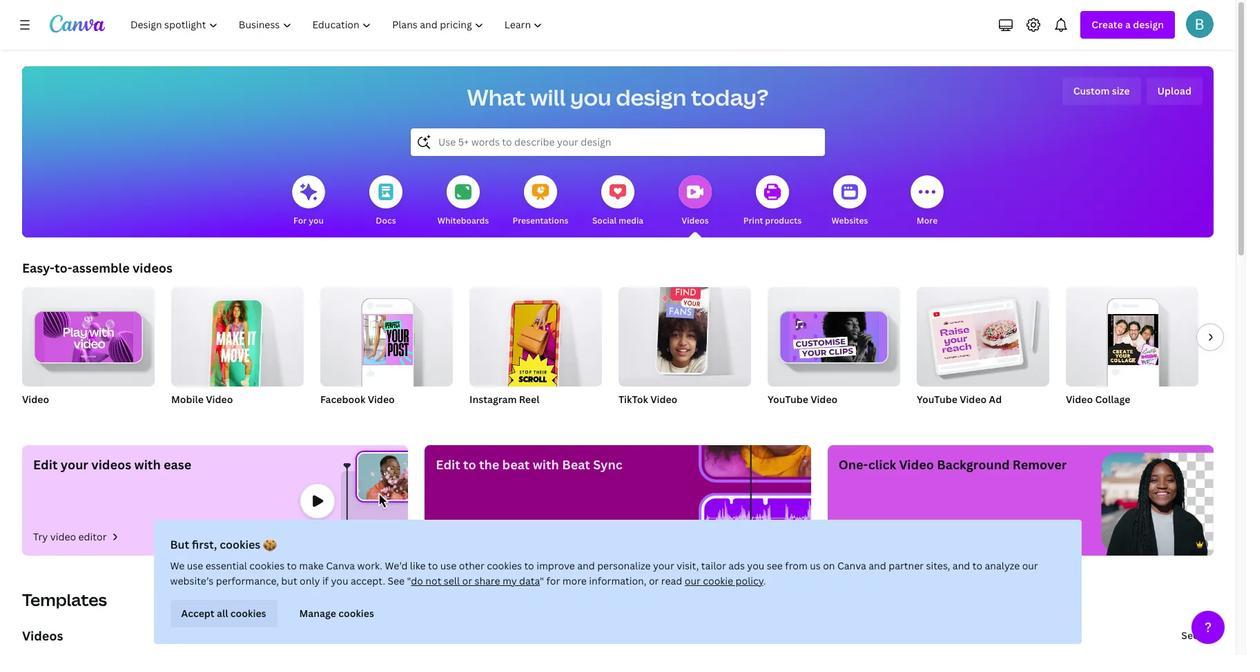 Task type: describe. For each thing, give the bounding box(es) containing it.
we'd
[[385, 559, 408, 573]]

media
[[619, 215, 644, 227]]

you up "policy" on the right of the page
[[748, 559, 765, 573]]

create a design button
[[1081, 11, 1175, 39]]

custom
[[1074, 84, 1110, 97]]

analyze
[[985, 559, 1021, 573]]

accept.
[[351, 575, 386, 588]]

top level navigation element
[[122, 11, 555, 39]]

group for mobile video "group"
[[171, 282, 304, 395]]

for
[[294, 215, 307, 227]]

one-
[[839, 456, 869, 473]]

custom size button
[[1063, 77, 1141, 105]]

visit,
[[677, 559, 700, 573]]

other
[[459, 559, 485, 573]]

but
[[282, 575, 298, 588]]

see
[[767, 559, 783, 573]]

1 with from the left
[[134, 456, 161, 473]]

edit to the beat with beat sync button
[[425, 445, 811, 556]]

partner
[[889, 559, 924, 573]]

0 horizontal spatial design
[[616, 82, 687, 112]]

tiktok video group
[[619, 279, 751, 424]]

mobile
[[171, 393, 204, 406]]

facebook video
[[320, 393, 395, 406]]

we
[[171, 559, 185, 573]]

you inside button
[[309, 215, 324, 227]]

assemble
[[72, 260, 130, 276]]

edit for edit your videos with ease
[[33, 456, 58, 473]]

0 horizontal spatial our
[[685, 575, 701, 588]]

tiktok
[[619, 393, 648, 406]]

1080 × 1920 px button
[[171, 410, 245, 424]]

more
[[563, 575, 587, 588]]

docs button
[[369, 166, 403, 238]]

more button
[[911, 166, 944, 238]]

information,
[[590, 575, 647, 588]]

my
[[503, 575, 517, 588]]

size
[[1112, 84, 1130, 97]]

instagram
[[470, 393, 517, 406]]

not
[[426, 575, 442, 588]]

1 use from the left
[[187, 559, 204, 573]]

3 and from the left
[[953, 559, 971, 573]]

cookies up the 'my'
[[487, 559, 522, 573]]

videos inside 'button'
[[682, 215, 709, 227]]

reel
[[519, 393, 540, 406]]

do
[[411, 575, 424, 588]]

try video editor
[[33, 530, 107, 544]]

share
[[475, 575, 501, 588]]

one-click video background remover link
[[828, 445, 1214, 556]]

cookies down performance,
[[231, 607, 267, 620]]

see inside we use essential cookies to make canva work. we'd like to use other cookies to improve and personalize your visit, tailor ads you see from us on canva and partner sites, and to analyze our website's performance, but only if you accept. see "
[[388, 575, 405, 588]]

to up but
[[287, 559, 297, 573]]

2 canva from the left
[[838, 559, 867, 573]]

1080
[[171, 411, 192, 423]]

instagram reel group
[[470, 282, 602, 424]]

ad
[[989, 393, 1002, 406]]

for you button
[[292, 166, 325, 238]]

beat
[[562, 456, 590, 473]]

youtube video group
[[768, 282, 901, 424]]

personalize
[[598, 559, 651, 573]]

work.
[[358, 559, 383, 573]]

create
[[1092, 18, 1123, 31]]

0 vertical spatial videos
[[133, 260, 173, 276]]

from
[[786, 559, 808, 573]]

to-
[[55, 260, 72, 276]]

websites button
[[832, 166, 868, 238]]

edit to the beat with beat sync
[[436, 456, 623, 473]]

try
[[33, 530, 48, 544]]

accept all cookies
[[182, 607, 267, 620]]

our cookie policy link
[[685, 575, 764, 588]]

video
[[50, 530, 76, 544]]

products
[[765, 215, 802, 227]]

to left analyze
[[973, 559, 983, 573]]

easy-to-assemble videos
[[22, 260, 173, 276]]

1920
[[200, 411, 220, 423]]

but
[[171, 537, 190, 552]]

group for the instagram reel group
[[470, 282, 602, 395]]

manage cookies button
[[289, 600, 386, 628]]

tailor
[[702, 559, 727, 573]]

on
[[824, 559, 836, 573]]

instagram reel
[[470, 393, 540, 406]]

print products button
[[744, 166, 802, 238]]

group for tiktok video group
[[619, 279, 751, 387]]

policy
[[736, 575, 764, 588]]

today?
[[691, 82, 769, 112]]

but first, cookies 🍪 dialog
[[154, 520, 1082, 644]]

social media
[[592, 215, 644, 227]]

cookies up essential at the left bottom
[[220, 537, 261, 552]]

social
[[592, 215, 617, 227]]

cookies down 🍪
[[250, 559, 285, 573]]

manage
[[300, 607, 337, 620]]

whiteboards
[[438, 215, 489, 227]]

youtube for youtube video
[[768, 393, 809, 406]]

0 horizontal spatial videos
[[22, 628, 63, 644]]

0 vertical spatial your
[[61, 456, 88, 473]]

video group
[[22, 282, 155, 424]]

one-click video background remover
[[839, 456, 1067, 473]]

upload button
[[1147, 77, 1203, 105]]

youtube video
[[768, 393, 838, 406]]

print products
[[744, 215, 802, 227]]

first,
[[192, 537, 217, 552]]

.
[[764, 575, 766, 588]]

custom size
[[1074, 84, 1130, 97]]

do not sell or share my data " for more information, or read our cookie policy .
[[411, 575, 766, 588]]

if
[[323, 575, 329, 588]]

background
[[937, 456, 1010, 473]]

do not sell or share my data link
[[411, 575, 540, 588]]

performance,
[[216, 575, 279, 588]]

youtube video ad group
[[917, 282, 1050, 424]]

beat
[[502, 456, 530, 473]]

essential
[[206, 559, 247, 573]]



Task type: locate. For each thing, give the bounding box(es) containing it.
2 and from the left
[[869, 559, 887, 573]]

group for "youtube video" group
[[768, 282, 901, 387]]

videos right assemble
[[133, 260, 173, 276]]

facebook video group
[[320, 282, 453, 424]]

with left the ease
[[134, 456, 161, 473]]

you right 'if' at the bottom of the page
[[331, 575, 349, 588]]

the
[[479, 456, 500, 473]]

1 horizontal spatial youtube
[[917, 393, 958, 406]]

presentations button
[[513, 166, 569, 238]]

0 horizontal spatial with
[[134, 456, 161, 473]]

0 vertical spatial videos
[[682, 215, 709, 227]]

only
[[300, 575, 320, 588]]

all for see
[[1201, 629, 1213, 642]]

0 horizontal spatial and
[[578, 559, 595, 573]]

our down visit, at bottom right
[[685, 575, 701, 588]]

mobile video group
[[171, 282, 304, 424]]

to left the
[[463, 456, 476, 473]]

0 vertical spatial design
[[1133, 18, 1164, 31]]

to right like
[[429, 559, 438, 573]]

accept
[[182, 607, 215, 620]]

website's
[[171, 575, 214, 588]]

1 vertical spatial see
[[1182, 629, 1199, 642]]

None search field
[[411, 128, 825, 156]]

group for youtube video ad group
[[917, 282, 1050, 387]]

edit for edit to the beat with beat sync
[[436, 456, 460, 473]]

but first, cookies 🍪
[[171, 537, 277, 552]]

1 horizontal spatial our
[[1023, 559, 1039, 573]]

accept all cookies button
[[171, 600, 278, 628]]

video collage
[[1066, 393, 1131, 406]]

0 horizontal spatial your
[[61, 456, 88, 473]]

all inside button
[[217, 607, 229, 620]]

1 vertical spatial design
[[616, 82, 687, 112]]

whiteboards button
[[438, 166, 489, 238]]

sync
[[593, 456, 623, 473]]

docs
[[376, 215, 396, 227]]

presentations
[[513, 215, 569, 227]]

your inside we use essential cookies to make canva work. we'd like to use other cookies to improve and personalize your visit, tailor ads you see from us on canva and partner sites, and to analyze our website's performance, but only if you accept. see "
[[654, 559, 675, 573]]

1 vertical spatial our
[[685, 575, 701, 588]]

ease
[[164, 456, 191, 473]]

edit your videos with ease
[[33, 456, 191, 473]]

0 horizontal spatial edit
[[33, 456, 58, 473]]

tiktok video
[[619, 393, 678, 406]]

all for accept
[[217, 607, 229, 620]]

1 horizontal spatial use
[[441, 559, 457, 573]]

0 horizontal spatial see
[[388, 575, 405, 588]]

1 horizontal spatial design
[[1133, 18, 1164, 31]]

what
[[467, 82, 526, 112]]

" inside we use essential cookies to make canva work. we'd like to use other cookies to improve and personalize your visit, tailor ads you see from us on canva and partner sites, and to analyze our website's performance, but only if you accept. see "
[[407, 575, 411, 588]]

1 horizontal spatial videos
[[682, 215, 709, 227]]

create a design
[[1092, 18, 1164, 31]]

youtube
[[768, 393, 809, 406], [917, 393, 958, 406]]

and
[[578, 559, 595, 573], [869, 559, 887, 573], [953, 559, 971, 573]]

use
[[187, 559, 204, 573], [441, 559, 457, 573]]

and left partner
[[869, 559, 887, 573]]

videos left print
[[682, 215, 709, 227]]

1 horizontal spatial canva
[[838, 559, 867, 573]]

0 vertical spatial our
[[1023, 559, 1039, 573]]

1 horizontal spatial "
[[540, 575, 545, 588]]

1 horizontal spatial see
[[1182, 629, 1199, 642]]

brad klo image
[[1186, 10, 1214, 38]]

1 horizontal spatial your
[[654, 559, 675, 573]]

edit
[[33, 456, 58, 473], [436, 456, 460, 473]]

1 vertical spatial videos
[[91, 456, 131, 473]]

group for video group
[[22, 282, 155, 387]]

1 vertical spatial videos
[[22, 628, 63, 644]]

1 vertical spatial all
[[1201, 629, 1213, 642]]

all
[[217, 607, 229, 620], [1201, 629, 1213, 642]]

or left read
[[649, 575, 659, 588]]

upload
[[1158, 84, 1192, 97]]

2 horizontal spatial and
[[953, 559, 971, 573]]

data
[[520, 575, 540, 588]]

our inside we use essential cookies to make canva work. we'd like to use other cookies to improve and personalize your visit, tailor ads you see from us on canva and partner sites, and to analyze our website's performance, but only if you accept. see "
[[1023, 559, 1039, 573]]

facebook
[[320, 393, 366, 406]]

" left for
[[540, 575, 545, 588]]

design right a
[[1133, 18, 1164, 31]]

or right sell
[[463, 575, 473, 588]]

1 horizontal spatial all
[[1201, 629, 1213, 642]]

design inside create a design dropdown button
[[1133, 18, 1164, 31]]

2 or from the left
[[649, 575, 659, 588]]

" down like
[[407, 575, 411, 588]]

manage cookies
[[300, 607, 375, 620]]

0 vertical spatial see
[[388, 575, 405, 588]]

0 horizontal spatial use
[[187, 559, 204, 573]]

0 horizontal spatial canva
[[327, 559, 355, 573]]

to
[[463, 456, 476, 473], [287, 559, 297, 573], [429, 559, 438, 573], [525, 559, 535, 573], [973, 559, 983, 573]]

videos
[[133, 260, 173, 276], [91, 456, 131, 473]]

0 horizontal spatial videos
[[91, 456, 131, 473]]

to inside button
[[463, 456, 476, 473]]

and right 'sites,'
[[953, 559, 971, 573]]

2 edit from the left
[[436, 456, 460, 473]]

video collage group
[[1066, 282, 1199, 424]]

a
[[1126, 18, 1131, 31]]

video inside mobile video 1080 × 1920 px
[[206, 393, 233, 406]]

us
[[811, 559, 821, 573]]

youtube video ad
[[917, 393, 1002, 406]]

templates
[[22, 588, 107, 611]]

1 vertical spatial your
[[654, 559, 675, 573]]

with right beat
[[533, 456, 559, 473]]

or
[[463, 575, 473, 588], [649, 575, 659, 588]]

youtube for youtube video ad
[[917, 393, 958, 406]]

canva up 'if' at the bottom of the page
[[327, 559, 355, 573]]

1 " from the left
[[407, 575, 411, 588]]

1 or from the left
[[463, 575, 473, 588]]

for
[[547, 575, 561, 588]]

×
[[194, 411, 198, 423]]

see all
[[1182, 629, 1213, 642]]

cookies down accept. on the left bottom of the page
[[339, 607, 375, 620]]

for you
[[294, 215, 324, 227]]

use up website's
[[187, 559, 204, 573]]

we use essential cookies to make canva work. we'd like to use other cookies to improve and personalize your visit, tailor ads you see from us on canva and partner sites, and to analyze our website's performance, but only if you accept. see "
[[171, 559, 1039, 588]]

videos button
[[679, 166, 712, 238]]

0 horizontal spatial "
[[407, 575, 411, 588]]

sites,
[[927, 559, 951, 573]]

make
[[300, 559, 324, 573]]

1 horizontal spatial and
[[869, 559, 887, 573]]

design up 'search' search box
[[616, 82, 687, 112]]

like
[[410, 559, 426, 573]]

1 edit from the left
[[33, 456, 58, 473]]

group
[[619, 279, 751, 387], [22, 282, 155, 387], [171, 282, 304, 395], [320, 282, 453, 387], [470, 282, 602, 395], [768, 282, 901, 387], [917, 282, 1050, 387], [1066, 282, 1199, 387]]

1 horizontal spatial videos
[[133, 260, 173, 276]]

0 horizontal spatial or
[[463, 575, 473, 588]]

0 vertical spatial all
[[217, 607, 229, 620]]

0 horizontal spatial all
[[217, 607, 229, 620]]

Search search field
[[439, 129, 798, 155]]

print
[[744, 215, 763, 227]]

what will you design today?
[[467, 82, 769, 112]]

to up data
[[525, 559, 535, 573]]

more
[[917, 215, 938, 227]]

social media button
[[592, 166, 644, 238]]

improve
[[537, 559, 575, 573]]

2 youtube from the left
[[917, 393, 958, 406]]

see
[[388, 575, 405, 588], [1182, 629, 1199, 642]]

0 horizontal spatial youtube
[[768, 393, 809, 406]]

group for facebook video group
[[320, 282, 453, 387]]

1 horizontal spatial or
[[649, 575, 659, 588]]

use up sell
[[441, 559, 457, 573]]

collage
[[1096, 393, 1131, 406]]

2 " from the left
[[540, 575, 545, 588]]

you right for
[[309, 215, 324, 227]]

and up do not sell or share my data " for more information, or read our cookie policy .
[[578, 559, 595, 573]]

1 horizontal spatial with
[[533, 456, 559, 473]]

will
[[530, 82, 566, 112]]

websites
[[832, 215, 868, 227]]

videos
[[682, 215, 709, 227], [22, 628, 63, 644]]

edit inside button
[[436, 456, 460, 473]]

1 canva from the left
[[327, 559, 355, 573]]

our right analyze
[[1023, 559, 1039, 573]]

with inside button
[[533, 456, 559, 473]]

you
[[570, 82, 612, 112], [309, 215, 324, 227], [748, 559, 765, 573], [331, 575, 349, 588]]

1 youtube from the left
[[768, 393, 809, 406]]

canva right on
[[838, 559, 867, 573]]

px
[[222, 411, 231, 423]]

1 and from the left
[[578, 559, 595, 573]]

2 with from the left
[[533, 456, 559, 473]]

videos down the templates on the bottom of the page
[[22, 628, 63, 644]]

editor
[[78, 530, 107, 544]]

you right will
[[570, 82, 612, 112]]

videos left the ease
[[91, 456, 131, 473]]

1 horizontal spatial edit
[[436, 456, 460, 473]]

group for 'video collage' group
[[1066, 282, 1199, 387]]

2 use from the left
[[441, 559, 457, 573]]

"
[[407, 575, 411, 588], [540, 575, 545, 588]]

canva
[[327, 559, 355, 573], [838, 559, 867, 573]]

ads
[[729, 559, 745, 573]]



Task type: vqa. For each thing, say whether or not it's contained in the screenshot.
Bob Builder icon
no



